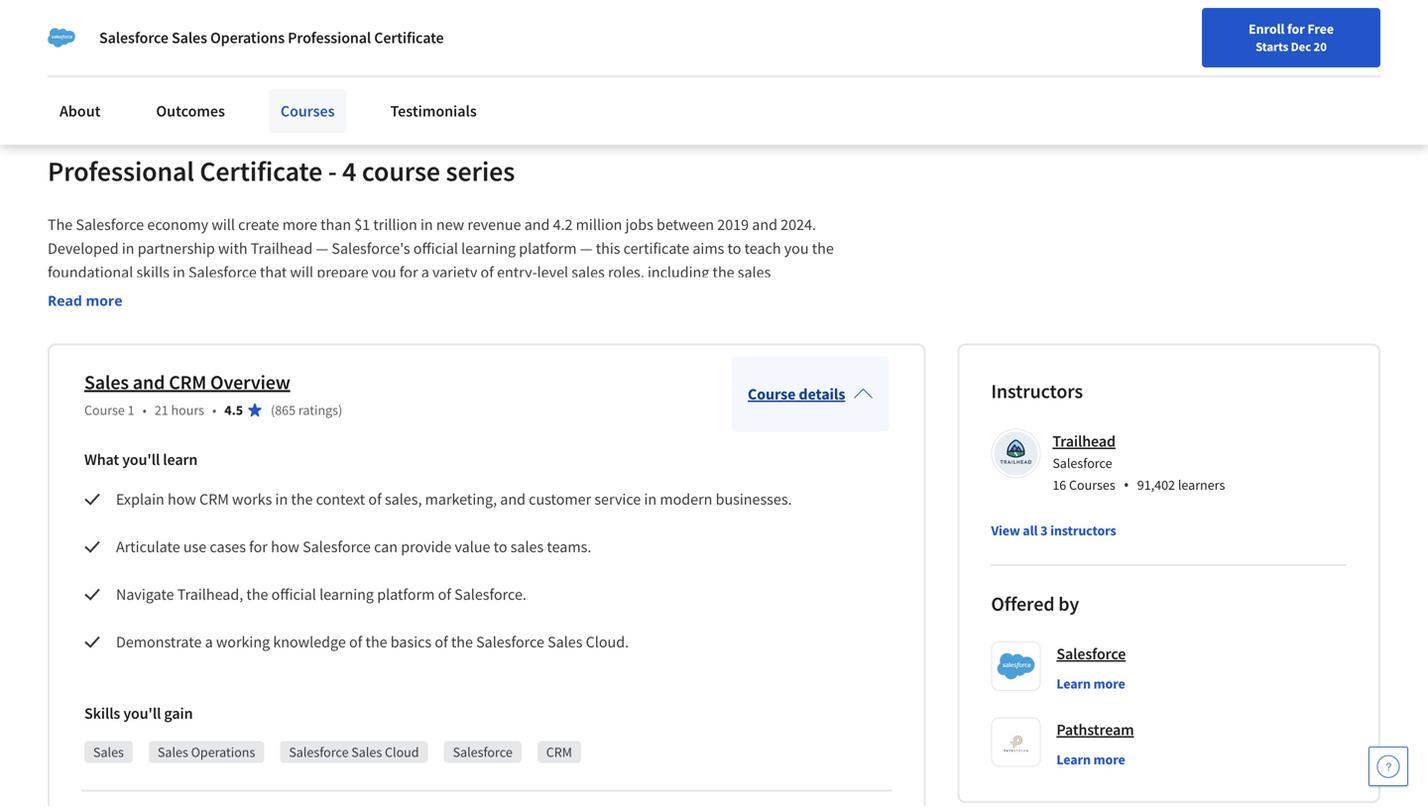 Task type: describe. For each thing, give the bounding box(es) containing it.
articulate use cases for how salesforce can provide value to sales teams.
[[116, 537, 591, 557]]

1 horizontal spatial certificate
[[374, 28, 444, 48]]

explain how crm works in the context of sales, marketing, and customer service in modern businesses.
[[116, 489, 792, 509]]

and right success,
[[764, 334, 789, 354]]

trailhead,
[[177, 585, 243, 604]]

enroll
[[1249, 20, 1285, 38]]

performance
[[320, 30, 405, 50]]

all
[[1023, 522, 1038, 539]]

outcomes
[[156, 101, 225, 121]]

for right cases
[[249, 537, 268, 557]]

0 horizontal spatial learning
[[319, 585, 374, 604]]

opportunities
[[244, 334, 335, 354]]

2019
[[717, 215, 749, 234]]

and right "marketing,"
[[500, 489, 526, 509]]

new
[[436, 215, 464, 234]]

series
[[446, 154, 515, 188]]

(
[[271, 401, 275, 419]]

1 vertical spatial platform
[[377, 585, 435, 604]]

roles,
[[608, 262, 644, 282]]

you'll for learn
[[122, 450, 160, 470]]

to down fundamentals
[[575, 334, 589, 354]]

and right reports
[[389, 357, 415, 377]]

to up dashboards.
[[461, 334, 474, 354]]

how up leverage
[[139, 334, 167, 354]]

0 horizontal spatial certificate
[[200, 154, 323, 188]]

in down "including" at the top left of page
[[679, 286, 692, 306]]

teach
[[744, 238, 781, 258]]

1 horizontal spatial you
[[422, 310, 447, 330]]

level
[[537, 262, 568, 282]]

865
[[275, 401, 296, 419]]

effectively
[[48, 357, 115, 377]]

learners
[[1178, 476, 1225, 494]]

in up foundational
[[122, 238, 134, 258]]

foundational
[[48, 262, 133, 282]]

sales right on
[[172, 28, 207, 48]]

testimonials link
[[378, 89, 489, 133]]

sales operations
[[158, 743, 255, 761]]

0 horizontal spatial courses
[[281, 101, 335, 121]]

0 vertical spatial will
[[212, 215, 235, 234]]

trailhead inside trailhead salesforce 16 courses • 91,402 learners
[[1053, 431, 1116, 451]]

coursera image
[[24, 16, 150, 48]]

provide
[[401, 537, 452, 557]]

use inside the salesforce economy will create more than $1 trillion in new revenue and 4.2 million jobs between 2019 and 2024. developed in partnership with trailhead — salesforce's official learning platform — this certificate aims to teach you the foundational skills in salesforce that will prepare you for a variety of entry-level sales roles, including the sales operations specialist position. this certificate is designed for beginners. no previous experience in salesforce, sales, or crm is necessary to be successful. through four courses, you will learn the fundamentals of crm, how to manage leads in salesforce, how to manage opportunities in salesforce, how to use salesforce to ensure customer success, and how to effectively leverage salesforce data through reports and dashboards.
[[478, 334, 501, 354]]

media
[[197, 30, 239, 50]]

1 vertical spatial certificate
[[280, 286, 346, 306]]

sales left cloud.
[[548, 632, 583, 652]]

1 horizontal spatial salesforce,
[[354, 334, 426, 354]]

1 vertical spatial official
[[271, 585, 316, 604]]

your
[[287, 30, 317, 50]]

leverage
[[119, 357, 175, 377]]

more for learn more button for salesforce
[[1094, 675, 1125, 693]]

basics
[[391, 632, 432, 652]]

course 1 • 21 hours •
[[84, 401, 217, 419]]

learn more button for pathstream
[[1057, 750, 1125, 770]]

of right context
[[368, 489, 382, 509]]

4
[[342, 154, 356, 188]]

1 horizontal spatial is
[[349, 286, 360, 306]]

16
[[1053, 476, 1066, 494]]

for up the 'designed'
[[399, 262, 418, 282]]

dashboards.
[[418, 357, 500, 377]]

it
[[123, 30, 132, 50]]

free
[[1308, 20, 1334, 38]]

and right media at the top left
[[242, 30, 268, 50]]

that
[[260, 262, 287, 282]]

previous
[[543, 286, 600, 306]]

of right knowledge
[[349, 632, 362, 652]]

1
[[128, 401, 134, 419]]

1 vertical spatial you
[[372, 262, 396, 282]]

1 vertical spatial operations
[[191, 743, 255, 761]]

the down aims
[[713, 262, 735, 282]]

sales up 1
[[84, 370, 129, 395]]

overview
[[210, 370, 290, 395]]

in right works
[[275, 489, 288, 509]]

revenue
[[467, 215, 521, 234]]

to down the leads at the right top of page
[[824, 334, 838, 354]]

1 vertical spatial will
[[290, 262, 314, 282]]

91,402
[[1137, 476, 1175, 494]]

trailhead image
[[994, 432, 1038, 475]]

sales left the cloud on the bottom left
[[351, 743, 382, 761]]

success,
[[706, 334, 760, 354]]

share it on social media and in your performance review
[[81, 30, 452, 50]]

create
[[238, 215, 279, 234]]

0 vertical spatial operations
[[210, 28, 285, 48]]

of left salesforce.
[[438, 585, 451, 604]]

designed
[[363, 286, 423, 306]]

-
[[328, 154, 337, 188]]

1 horizontal spatial certificate
[[623, 238, 689, 258]]

2 horizontal spatial you
[[784, 238, 809, 258]]

developed
[[48, 238, 119, 258]]

skills
[[84, 704, 120, 723]]

1 horizontal spatial •
[[212, 401, 217, 419]]

experience
[[604, 286, 676, 306]]

read
[[48, 291, 82, 310]]

sales down skills
[[93, 743, 124, 761]]

to down 2019
[[727, 238, 741, 258]]

the
[[48, 215, 73, 234]]

0 horizontal spatial •
[[142, 401, 147, 419]]

view all 3 instructors
[[991, 522, 1116, 539]]

salesforce sales cloud
[[289, 743, 419, 761]]

in down the four
[[338, 334, 350, 354]]

more for the read more button
[[86, 291, 123, 310]]

million
[[576, 215, 622, 234]]

economy
[[147, 215, 208, 234]]

courses,
[[365, 310, 419, 330]]

learn for salesforce
[[1057, 675, 1091, 693]]

this
[[249, 286, 277, 306]]

4.5
[[224, 401, 243, 419]]

between
[[657, 215, 714, 234]]

learn more for pathstream
[[1057, 751, 1125, 769]]

in right service
[[644, 489, 657, 509]]

the left basics
[[366, 632, 387, 652]]

learn more for salesforce
[[1057, 675, 1125, 693]]

specialist
[[122, 286, 184, 306]]

by
[[1059, 592, 1079, 616]]

in left new at the top left of the page
[[421, 215, 433, 234]]

in left your
[[271, 30, 283, 50]]

read more button
[[48, 290, 123, 311]]

sales down the gain
[[158, 743, 188, 761]]

sales, inside the salesforce economy will create more than $1 trillion in new revenue and 4.2 million jobs between 2019 and 2024. developed in partnership with trailhead — salesforce's official learning platform — this certificate aims to teach you the foundational skills in salesforce that will prepare you for a variety of entry-level sales roles, including the sales operations specialist position. this certificate is designed for beginners. no previous experience in salesforce, sales, or crm is necessary to be successful. through four courses, you will learn the fundamentals of crm, how to manage leads in salesforce, how to manage opportunities in salesforce, how to use salesforce to ensure customer success, and how to effectively leverage salesforce data through reports and dashboards.
[[770, 286, 807, 306]]

skills you'll gain
[[84, 704, 193, 723]]

what
[[84, 450, 119, 470]]

offered
[[991, 592, 1055, 616]]

marketing,
[[425, 489, 497, 509]]

0 horizontal spatial sales
[[510, 537, 544, 557]]

sales and crm overview link
[[84, 370, 290, 395]]

jobs
[[625, 215, 653, 234]]

fundamentals
[[539, 310, 631, 330]]

working
[[216, 632, 270, 652]]

to right 'value'
[[494, 537, 507, 557]]

beginners.
[[448, 286, 518, 306]]

enroll for free starts dec 20
[[1249, 20, 1334, 55]]

how down the leads at the right top of page
[[792, 334, 821, 354]]

official inside the salesforce economy will create more than $1 trillion in new revenue and 4.2 million jobs between 2019 and 2024. developed in partnership with trailhead — salesforce's official learning platform — this certificate aims to teach you the foundational skills in salesforce that will prepare you for a variety of entry-level sales roles, including the sales operations specialist position. this certificate is designed for beginners. no previous experience in salesforce, sales, or crm is necessary to be successful. through four courses, you will learn the fundamentals of crm, how to manage leads in salesforce, how to manage opportunities in salesforce, how to use salesforce to ensure customer success, and how to effectively leverage salesforce data through reports and dashboards.
[[413, 238, 458, 258]]

how right explain
[[168, 489, 196, 509]]

this
[[596, 238, 620, 258]]

can
[[374, 537, 398, 557]]

in up effectively
[[48, 334, 60, 354]]

)
[[338, 401, 342, 419]]

1 — from the left
[[316, 238, 328, 258]]



Task type: vqa. For each thing, say whether or not it's contained in the screenshot.
the Credly to the top
no



Task type: locate. For each thing, give the bounding box(es) containing it.
course details button
[[732, 356, 889, 432]]

1 vertical spatial use
[[183, 537, 206, 557]]

• right 1
[[142, 401, 147, 419]]

0 horizontal spatial manage
[[187, 334, 241, 354]]

1 horizontal spatial manage
[[736, 310, 790, 330]]

of up 'beginners.'
[[481, 262, 494, 282]]

0 horizontal spatial certificate
[[280, 286, 346, 306]]

pathstream link
[[1057, 717, 1134, 742]]

1 learn more from the top
[[1057, 675, 1125, 693]]

businesses.
[[716, 489, 792, 509]]

professional down about
[[48, 154, 194, 188]]

modern
[[660, 489, 713, 509]]

0 horizontal spatial course
[[84, 401, 125, 419]]

$1
[[354, 215, 370, 234]]

0 horizontal spatial salesforce,
[[63, 334, 136, 354]]

more for pathstream learn more button
[[1094, 751, 1125, 769]]

help center image
[[1377, 755, 1400, 779]]

you
[[784, 238, 809, 258], [372, 262, 396, 282], [422, 310, 447, 330]]

certificate
[[374, 28, 444, 48], [200, 154, 323, 188]]

courses inside trailhead salesforce 16 courses • 91,402 learners
[[1069, 476, 1116, 494]]

1 horizontal spatial customer
[[641, 334, 703, 354]]

platform up basics
[[377, 585, 435, 604]]

0 vertical spatial a
[[421, 262, 429, 282]]

to up success,
[[719, 310, 733, 330]]

1 vertical spatial sales,
[[385, 489, 422, 509]]

0 horizontal spatial use
[[183, 537, 206, 557]]

20
[[1314, 39, 1327, 55]]

how right crm, on the left top of the page
[[687, 310, 716, 330]]

the down 2024. on the top
[[812, 238, 834, 258]]

0 vertical spatial certificate
[[623, 238, 689, 258]]

1 horizontal spatial sales,
[[770, 286, 807, 306]]

to down be
[[170, 334, 184, 354]]

ensure
[[592, 334, 637, 354]]

skills
[[136, 262, 169, 282]]

learn more button for salesforce
[[1057, 674, 1125, 694]]

course left details
[[748, 384, 796, 404]]

sales, up the can on the bottom
[[385, 489, 422, 509]]

is down the operations
[[80, 310, 91, 330]]

use
[[478, 334, 501, 354], [183, 537, 206, 557]]

courses right '16'
[[1069, 476, 1116, 494]]

1 vertical spatial customer
[[529, 489, 591, 509]]

1 horizontal spatial professional
[[288, 28, 371, 48]]

official down new at the top left of the page
[[413, 238, 458, 258]]

0 horizontal spatial will
[[212, 215, 235, 234]]

1 vertical spatial a
[[205, 632, 213, 652]]

— left this
[[580, 238, 593, 258]]

you'll left the gain
[[123, 704, 161, 723]]

1 horizontal spatial official
[[413, 238, 458, 258]]

trailhead inside the salesforce economy will create more than $1 trillion in new revenue and 4.2 million jobs between 2019 and 2024. developed in partnership with trailhead — salesforce's official learning platform — this certificate aims to teach you the foundational skills in salesforce that will prepare you for a variety of entry-level sales roles, including the sales operations specialist position. this certificate is designed for beginners. no previous experience in salesforce, sales, or crm is necessary to be successful. through four courses, you will learn the fundamentals of crm, how to manage leads in salesforce, how to manage opportunities in salesforce, how to use salesforce to ensure customer success, and how to effectively leverage salesforce data through reports and dashboards.
[[251, 238, 313, 258]]

None search field
[[283, 12, 610, 52]]

instructors
[[1050, 522, 1116, 539]]

1 vertical spatial is
[[80, 310, 91, 330]]

for down variety
[[427, 286, 445, 306]]

manage down successful.
[[187, 334, 241, 354]]

how up dashboards.
[[429, 334, 458, 354]]

you down 2024. on the top
[[784, 238, 809, 258]]

the left context
[[291, 489, 313, 509]]

cloud.
[[586, 632, 629, 652]]

course left 1
[[84, 401, 125, 419]]

0 vertical spatial learn
[[1057, 675, 1091, 693]]

reports
[[338, 357, 386, 377]]

salesforce's
[[332, 238, 410, 258]]

2 learn more button from the top
[[1057, 750, 1125, 770]]

learn down hours on the left
[[163, 450, 198, 470]]

outcomes link
[[144, 89, 237, 133]]

more inside button
[[86, 291, 123, 310]]

2 learn more from the top
[[1057, 751, 1125, 769]]

21
[[155, 401, 168, 419]]

learn more button down pathstream
[[1057, 750, 1125, 770]]

0 vertical spatial professional
[[288, 28, 371, 48]]

learn more button down the salesforce link on the bottom of the page
[[1057, 674, 1125, 694]]

1 vertical spatial learn more
[[1057, 751, 1125, 769]]

and up teach
[[752, 215, 778, 234]]

the down no
[[514, 310, 536, 330]]

learn for pathstream
[[1057, 751, 1091, 769]]

learning inside the salesforce economy will create more than $1 trillion in new revenue and 4.2 million jobs between 2019 and 2024. developed in partnership with trailhead — salesforce's official learning platform — this certificate aims to teach you the foundational skills in salesforce that will prepare you for a variety of entry-level sales roles, including the sales operations specialist position. this certificate is designed for beginners. no previous experience in salesforce, sales, or crm is necessary to be successful. through four courses, you will learn the fundamentals of crm, how to manage leads in salesforce, how to manage opportunities in salesforce, how to use salesforce to ensure customer success, and how to effectively leverage salesforce data through reports and dashboards.
[[461, 238, 516, 258]]

in down partnership
[[173, 262, 185, 282]]

about
[[60, 101, 101, 121]]

about link
[[48, 89, 112, 133]]

instructors
[[991, 379, 1083, 404]]

0 horizontal spatial professional
[[48, 154, 194, 188]]

2 — from the left
[[580, 238, 593, 258]]

• inside trailhead salesforce 16 courses • 91,402 learners
[[1123, 474, 1129, 495]]

1 learn more button from the top
[[1057, 674, 1125, 694]]

1 horizontal spatial a
[[421, 262, 429, 282]]

cloud
[[385, 743, 419, 761]]

crm inside the salesforce economy will create more than $1 trillion in new revenue and 4.2 million jobs between 2019 and 2024. developed in partnership with trailhead — salesforce's official learning platform — this certificate aims to teach you the foundational skills in salesforce that will prepare you for a variety of entry-level sales roles, including the sales operations specialist position. this certificate is designed for beginners. no previous experience in salesforce, sales, or crm is necessary to be successful. through four courses, you will learn the fundamentals of crm, how to manage leads in salesforce, how to manage opportunities in salesforce, how to use salesforce to ensure customer success, and how to effectively leverage salesforce data through reports and dashboards.
[[48, 310, 77, 330]]

the right basics
[[451, 632, 473, 652]]

position.
[[187, 286, 246, 306]]

sales up previous
[[572, 262, 605, 282]]

0 vertical spatial learn more button
[[1057, 674, 1125, 694]]

1 vertical spatial certificate
[[200, 154, 323, 188]]

coursera career certificate image
[[1006, 0, 1336, 110]]

sales left teams.
[[510, 537, 544, 557]]

how right cases
[[271, 537, 299, 557]]

share
[[81, 30, 120, 50]]

and up course 1 • 21 hours •
[[133, 370, 165, 395]]

partnership
[[138, 238, 215, 258]]

navigate
[[116, 585, 174, 604]]

operations left your
[[210, 28, 285, 48]]

use left cases
[[183, 537, 206, 557]]

0 vertical spatial use
[[478, 334, 501, 354]]

salesforce sales operations professional certificate
[[99, 28, 444, 48]]

customer down crm, on the left top of the page
[[641, 334, 703, 354]]

0 vertical spatial is
[[349, 286, 360, 306]]

variety
[[432, 262, 477, 282]]

through
[[275, 310, 331, 330]]

than
[[320, 215, 351, 234]]

you up the 'designed'
[[372, 262, 396, 282]]

will down 'beginners.'
[[450, 310, 474, 330]]

operations down the gain
[[191, 743, 255, 761]]

2 vertical spatial you
[[422, 310, 447, 330]]

0 horizontal spatial is
[[80, 310, 91, 330]]

learn
[[1057, 675, 1091, 693], [1057, 751, 1091, 769]]

data
[[249, 357, 279, 377]]

0 horizontal spatial official
[[271, 585, 316, 604]]

1 horizontal spatial use
[[478, 334, 501, 354]]

• left 91,402 at the bottom right of page
[[1123, 474, 1129, 495]]

courses
[[281, 101, 335, 121], [1069, 476, 1116, 494]]

the salesforce economy will create more than $1 trillion in new revenue and 4.2 million jobs between 2019 and 2024. developed in partnership with trailhead — salesforce's official learning platform — this certificate aims to teach you the foundational skills in salesforce that will prepare you for a variety of entry-level sales roles, including the sales operations specialist position. this certificate is designed for beginners. no previous experience in salesforce, sales, or crm is necessary to be successful. through four courses, you will learn the fundamentals of crm, how to manage leads in salesforce, how to manage opportunities in salesforce, how to use salesforce to ensure customer success, and how to effectively leverage salesforce data through reports and dashboards.
[[48, 215, 841, 377]]

0 horizontal spatial —
[[316, 238, 328, 258]]

learn inside the salesforce economy will create more than $1 trillion in new revenue and 4.2 million jobs between 2019 and 2024. developed in partnership with trailhead — salesforce's official learning platform — this certificate aims to teach you the foundational skills in salesforce that will prepare you for a variety of entry-level sales roles, including the sales operations specialist position. this certificate is designed for beginners. no previous experience in salesforce, sales, or crm is necessary to be successful. through four courses, you will learn the fundamentals of crm, how to manage leads in salesforce, how to manage opportunities in salesforce, how to use salesforce to ensure customer success, and how to effectively leverage salesforce data through reports and dashboards.
[[477, 310, 511, 330]]

1 vertical spatial manage
[[187, 334, 241, 354]]

more inside the salesforce economy will create more than $1 trillion in new revenue and 4.2 million jobs between 2019 and 2024. developed in partnership with trailhead — salesforce's official learning platform — this certificate aims to teach you the foundational skills in salesforce that will prepare you for a variety of entry-level sales roles, including the sales operations specialist position. this certificate is designed for beginners. no previous experience in salesforce, sales, or crm is necessary to be successful. through four courses, you will learn the fundamentals of crm, how to manage leads in salesforce, how to manage opportunities in salesforce, how to use salesforce to ensure customer success, and how to effectively leverage salesforce data through reports and dashboards.
[[282, 215, 317, 234]]

1 vertical spatial you'll
[[123, 704, 161, 723]]

1 vertical spatial courses
[[1069, 476, 1116, 494]]

testimonials
[[390, 101, 477, 121]]

1 vertical spatial professional
[[48, 154, 194, 188]]

1 horizontal spatial course
[[748, 384, 796, 404]]

platform inside the salesforce economy will create more than $1 trillion in new revenue and 4.2 million jobs between 2019 and 2024. developed in partnership with trailhead — salesforce's official learning platform — this certificate aims to teach you the foundational skills in salesforce that will prepare you for a variety of entry-level sales roles, including the sales operations specialist position. this certificate is designed for beginners. no previous experience in salesforce, sales, or crm is necessary to be successful. through four courses, you will learn the fundamentals of crm, how to manage leads in salesforce, how to manage opportunities in salesforce, how to use salesforce to ensure customer success, and how to effectively leverage salesforce data through reports and dashboards.
[[519, 238, 577, 258]]

more down the salesforce link on the bottom of the page
[[1094, 675, 1125, 693]]

value
[[455, 537, 490, 557]]

leads
[[793, 310, 828, 330]]

use up dashboards.
[[478, 334, 501, 354]]

be
[[180, 310, 197, 330]]

sales,
[[770, 286, 807, 306], [385, 489, 422, 509]]

more down foundational
[[86, 291, 123, 310]]

a left working
[[205, 632, 213, 652]]

1 horizontal spatial learning
[[461, 238, 516, 258]]

2 horizontal spatial salesforce,
[[695, 286, 767, 306]]

2 learn from the top
[[1057, 751, 1091, 769]]

is up the four
[[349, 286, 360, 306]]

0 vertical spatial manage
[[736, 310, 790, 330]]

2 horizontal spatial sales
[[738, 262, 771, 282]]

0 vertical spatial you'll
[[122, 450, 160, 470]]

you right courses,
[[422, 310, 447, 330]]

successful.
[[200, 310, 272, 330]]

learn down the salesforce link on the bottom of the page
[[1057, 675, 1091, 693]]

will up with
[[212, 215, 235, 234]]

2 horizontal spatial •
[[1123, 474, 1129, 495]]

0 vertical spatial official
[[413, 238, 458, 258]]

to left be
[[163, 310, 177, 330]]

demonstrate
[[116, 632, 202, 652]]

learn more
[[1057, 675, 1125, 693], [1057, 751, 1125, 769]]

2 horizontal spatial will
[[450, 310, 474, 330]]

pathstream
[[1057, 720, 1134, 740]]

menu item
[[1049, 20, 1177, 84]]

1 horizontal spatial —
[[580, 238, 593, 258]]

trailhead up '16'
[[1053, 431, 1116, 451]]

0 horizontal spatial platform
[[377, 585, 435, 604]]

0 vertical spatial trailhead
[[251, 238, 313, 258]]

you'll for gain
[[123, 704, 161, 723]]

0 horizontal spatial a
[[205, 632, 213, 652]]

including
[[648, 262, 709, 282]]

—
[[316, 238, 328, 258], [580, 238, 593, 258]]

show notifications image
[[1198, 25, 1221, 49]]

salesforce image
[[48, 24, 75, 52]]

0 vertical spatial sales,
[[770, 286, 807, 306]]

salesforce,
[[695, 286, 767, 306], [63, 334, 136, 354], [354, 334, 426, 354]]

2 vertical spatial will
[[450, 310, 474, 330]]

details
[[799, 384, 845, 404]]

trailhead up the that
[[251, 238, 313, 258]]

more left the than
[[282, 215, 317, 234]]

1 vertical spatial learn more button
[[1057, 750, 1125, 770]]

0 vertical spatial learn more
[[1057, 675, 1125, 693]]

1 vertical spatial learn
[[1057, 751, 1091, 769]]

platform
[[519, 238, 577, 258], [377, 585, 435, 604]]

cases
[[210, 537, 246, 557]]

certificate up "create"
[[200, 154, 323, 188]]

you'll
[[122, 450, 160, 470], [123, 704, 161, 723]]

through
[[282, 357, 335, 377]]

sales
[[172, 28, 207, 48], [84, 370, 129, 395], [548, 632, 583, 652], [93, 743, 124, 761], [158, 743, 188, 761], [351, 743, 382, 761]]

sales, left or
[[770, 286, 807, 306]]

the right trailhead,
[[246, 585, 268, 604]]

0 horizontal spatial trailhead
[[251, 238, 313, 258]]

1 horizontal spatial learn
[[477, 310, 511, 330]]

certificate up testimonials "link"
[[374, 28, 444, 48]]

0 vertical spatial you
[[784, 238, 809, 258]]

learn down pathstream
[[1057, 751, 1091, 769]]

customer inside the salesforce economy will create more than $1 trillion in new revenue and 4.2 million jobs between 2019 and 2024. developed in partnership with trailhead — salesforce's official learning platform — this certificate aims to teach you the foundational skills in salesforce that will prepare you for a variety of entry-level sales roles, including the sales operations specialist position. this certificate is designed for beginners. no previous experience in salesforce, sales, or crm is necessary to be successful. through four courses, you will learn the fundamentals of crm, how to manage leads in salesforce, how to manage opportunities in salesforce, how to use salesforce to ensure customer success, and how to effectively leverage salesforce data through reports and dashboards.
[[641, 334, 703, 354]]

or
[[811, 286, 825, 306]]

( 865 ratings )
[[271, 401, 342, 419]]

dec
[[1291, 39, 1311, 55]]

navigate trailhead, the official learning platform of salesforce.
[[116, 585, 527, 604]]

learning
[[461, 238, 516, 258], [319, 585, 374, 604]]

professional certificate - 4 course series
[[48, 154, 515, 188]]

course for course 1 • 21 hours •
[[84, 401, 125, 419]]

sales and crm overview
[[84, 370, 290, 395]]

1 vertical spatial trailhead
[[1053, 431, 1116, 451]]

teams.
[[547, 537, 591, 557]]

0 horizontal spatial you
[[372, 262, 396, 282]]

0 vertical spatial certificate
[[374, 28, 444, 48]]

1 horizontal spatial platform
[[519, 238, 577, 258]]

certificate
[[623, 238, 689, 258], [280, 286, 346, 306]]

salesforce inside trailhead salesforce 16 courses • 91,402 learners
[[1053, 454, 1112, 472]]

1 horizontal spatial sales
[[572, 262, 605, 282]]

courses link
[[269, 89, 347, 133]]

a
[[421, 262, 429, 282], [205, 632, 213, 652]]

learning down articulate use cases for how salesforce can provide value to sales teams.
[[319, 585, 374, 604]]

read more
[[48, 291, 123, 310]]

course for course details
[[748, 384, 796, 404]]

1 learn from the top
[[1057, 675, 1091, 693]]

and left 4.2 in the left top of the page
[[524, 215, 550, 234]]

• left 4.5
[[212, 401, 217, 419]]

learn down 'beginners.'
[[477, 310, 511, 330]]

view all 3 instructors button
[[991, 521, 1116, 540]]

0 horizontal spatial sales,
[[385, 489, 422, 509]]

0 vertical spatial customer
[[641, 334, 703, 354]]

for inside enroll for free starts dec 20
[[1287, 20, 1305, 38]]

for up dec
[[1287, 20, 1305, 38]]

0 vertical spatial platform
[[519, 238, 577, 258]]

3
[[1040, 522, 1048, 539]]

courses up -
[[281, 101, 335, 121]]

certificate down jobs at the left top
[[623, 238, 689, 258]]

manage up success,
[[736, 310, 790, 330]]

a inside the salesforce economy will create more than $1 trillion in new revenue and 4.2 million jobs between 2019 and 2024. developed in partnership with trailhead — salesforce's official learning platform — this certificate aims to teach you the foundational skills in salesforce that will prepare you for a variety of entry-level sales roles, including the sales operations specialist position. this certificate is designed for beginners. no previous experience in salesforce, sales, or crm is necessary to be successful. through four courses, you will learn the fundamentals of crm, how to manage leads in salesforce, how to manage opportunities in salesforce, how to use salesforce to ensure customer success, and how to effectively leverage salesforce data through reports and dashboards.
[[421, 262, 429, 282]]

learn more down pathstream
[[1057, 751, 1125, 769]]

0 vertical spatial learning
[[461, 238, 516, 258]]

0 vertical spatial learn
[[477, 310, 511, 330]]

of down experience on the top left of the page
[[634, 310, 647, 330]]

1 horizontal spatial will
[[290, 262, 314, 282]]

starts
[[1256, 39, 1289, 55]]

1 vertical spatial learn
[[163, 450, 198, 470]]

salesforce, up success,
[[695, 286, 767, 306]]

learn more down the salesforce link on the bottom of the page
[[1057, 675, 1125, 693]]

prepare
[[317, 262, 369, 282]]

more down pathstream
[[1094, 751, 1125, 769]]

manage
[[736, 310, 790, 330], [187, 334, 241, 354]]

0 vertical spatial courses
[[281, 101, 335, 121]]

the
[[812, 238, 834, 258], [713, 262, 735, 282], [514, 310, 536, 330], [291, 489, 313, 509], [246, 585, 268, 604], [366, 632, 387, 652], [451, 632, 473, 652]]

of right basics
[[435, 632, 448, 652]]

0 horizontal spatial learn
[[163, 450, 198, 470]]

certificate up through
[[280, 286, 346, 306]]

1 horizontal spatial trailhead
[[1053, 431, 1116, 451]]

view
[[991, 522, 1020, 539]]

sales down teach
[[738, 262, 771, 282]]

1 vertical spatial learning
[[319, 585, 374, 604]]

trillion
[[373, 215, 417, 234]]

a left variety
[[421, 262, 429, 282]]

hours
[[171, 401, 204, 419]]

1 horizontal spatial courses
[[1069, 476, 1116, 494]]

with
[[218, 238, 248, 258]]

0 horizontal spatial customer
[[529, 489, 591, 509]]

more
[[282, 215, 317, 234], [86, 291, 123, 310], [1094, 675, 1125, 693], [1094, 751, 1125, 769]]

no
[[521, 286, 540, 306]]

course inside dropdown button
[[748, 384, 796, 404]]

how
[[687, 310, 716, 330], [139, 334, 167, 354], [429, 334, 458, 354], [792, 334, 821, 354], [168, 489, 196, 509], [271, 537, 299, 557]]

demonstrate a working knowledge of the basics of the salesforce sales cloud.
[[116, 632, 629, 652]]

will right the that
[[290, 262, 314, 282]]

customer up teams.
[[529, 489, 591, 509]]

works
[[232, 489, 272, 509]]



